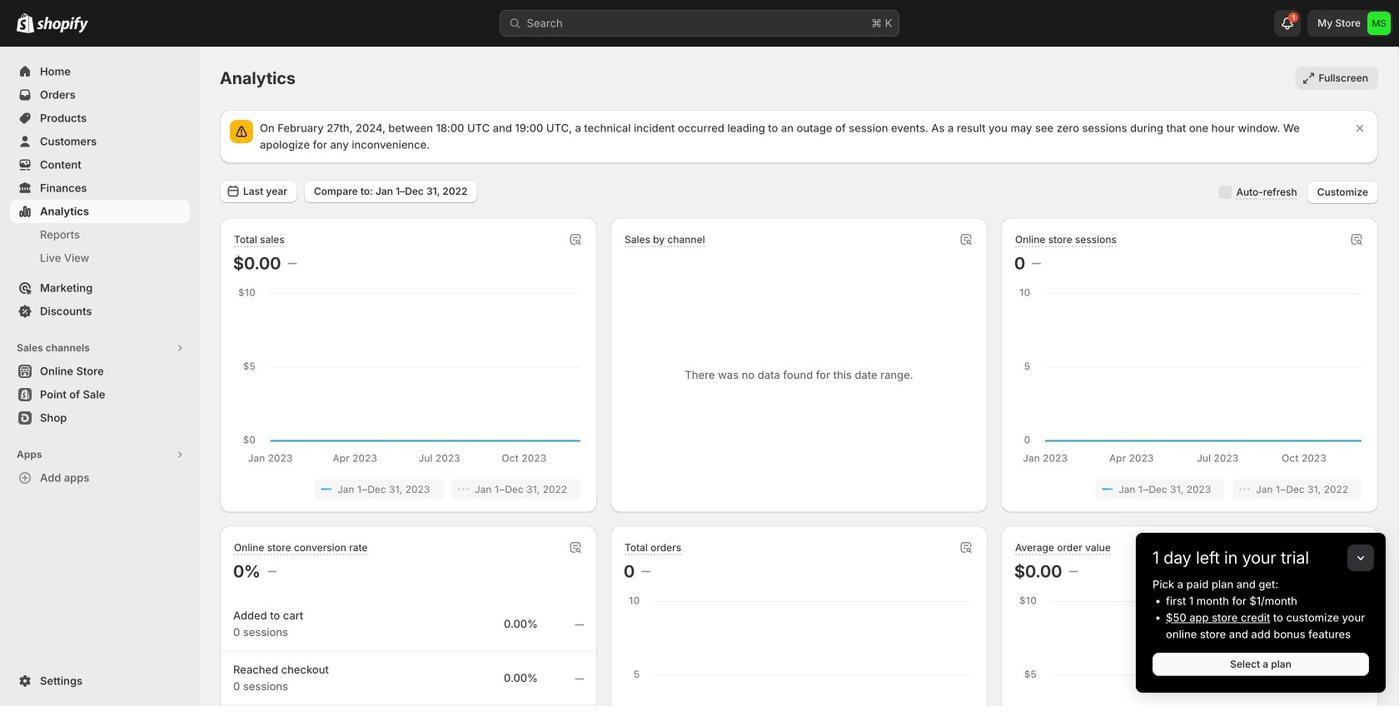Task type: describe. For each thing, give the bounding box(es) containing it.
my store image
[[1368, 12, 1391, 35]]

1 list from the left
[[237, 479, 581, 499]]

2 list from the left
[[1018, 479, 1362, 499]]



Task type: locate. For each thing, give the bounding box(es) containing it.
shopify image
[[17, 13, 34, 33]]

list
[[237, 479, 581, 499], [1018, 479, 1362, 499]]

shopify image
[[37, 16, 88, 33]]

1 horizontal spatial list
[[1018, 479, 1362, 499]]

0 horizontal spatial list
[[237, 479, 581, 499]]



Task type: vqa. For each thing, say whether or not it's contained in the screenshot.
THE MY STORE icon
yes



